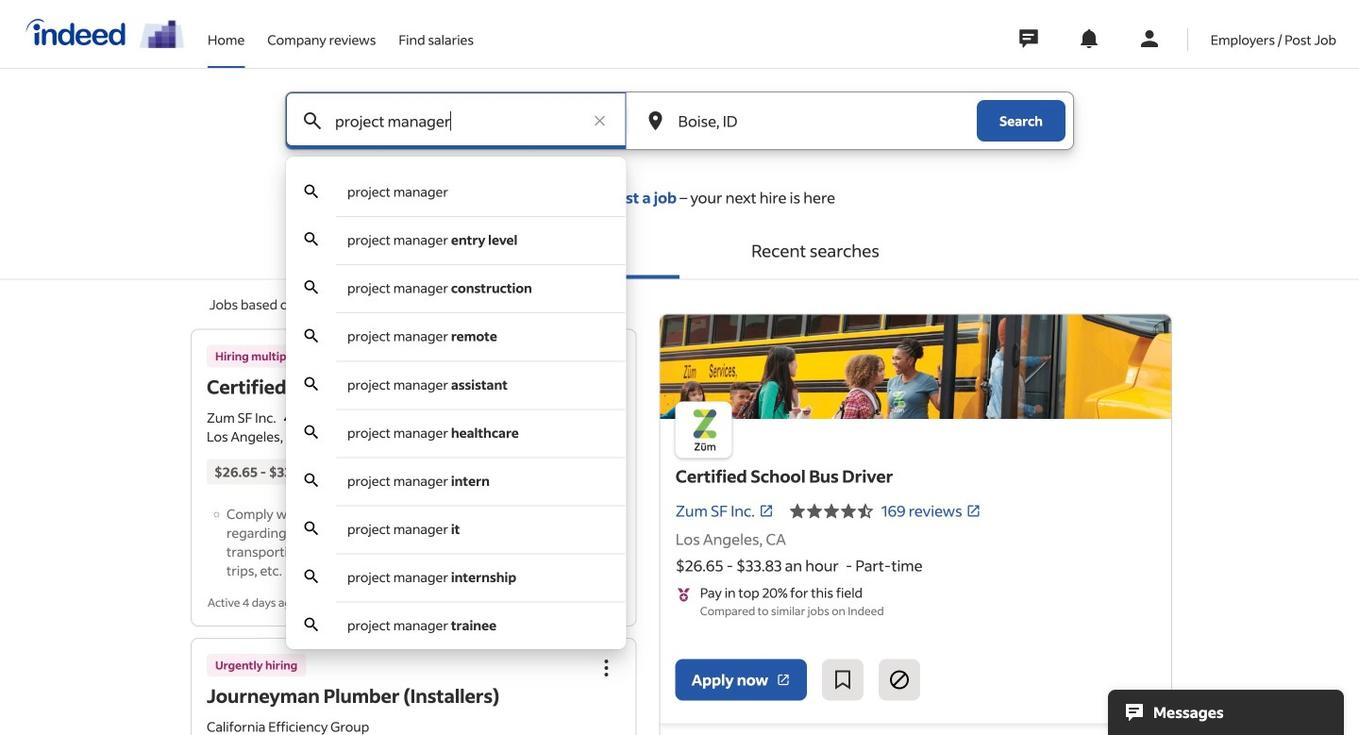 Task type: describe. For each thing, give the bounding box(es) containing it.
4.5 out of 5 stars. link to 169 reviews company ratings (opens in a new tab) image
[[966, 504, 981, 519]]

Edit location text field
[[675, 93, 939, 149]]

save this job image
[[832, 669, 855, 692]]

notifications unread count 0 image
[[1078, 27, 1101, 50]]

4.5 out of five stars rating image
[[284, 409, 318, 426]]

project manager element
[[347, 183, 448, 200]]

search: Job title, keywords, or company text field
[[331, 93, 581, 149]]

zum sf inc. (opens in a new tab) image
[[759, 504, 774, 519]]

account image
[[1138, 27, 1161, 50]]

job actions for journeyman plumber (installers) is collapsed image
[[595, 657, 618, 680]]

search suggestions list box
[[286, 168, 626, 649]]

clear what input image
[[591, 111, 609, 130]]



Task type: locate. For each thing, give the bounding box(es) containing it.
main content
[[0, 92, 1359, 735]]

messages unread count 0 image
[[1017, 20, 1041, 58]]

None search field
[[270, 92, 1089, 649]]

4.5 out of 5 stars image
[[789, 500, 874, 523]]

group
[[586, 338, 628, 380]]

tab list
[[0, 222, 1359, 280]]

apply now (opens in a new tab) image
[[776, 673, 791, 688]]

not interested image
[[889, 669, 911, 692]]

zum sf inc. logo image
[[661, 315, 1172, 419], [676, 402, 732, 459]]

at indeed, we're committed to increasing representation of women at all levels of indeed's global workforce to at least 50% by 2030 image
[[140, 20, 185, 48]]



Task type: vqa. For each thing, say whether or not it's contained in the screenshot.
job preferences (opens in a new window) icon
no



